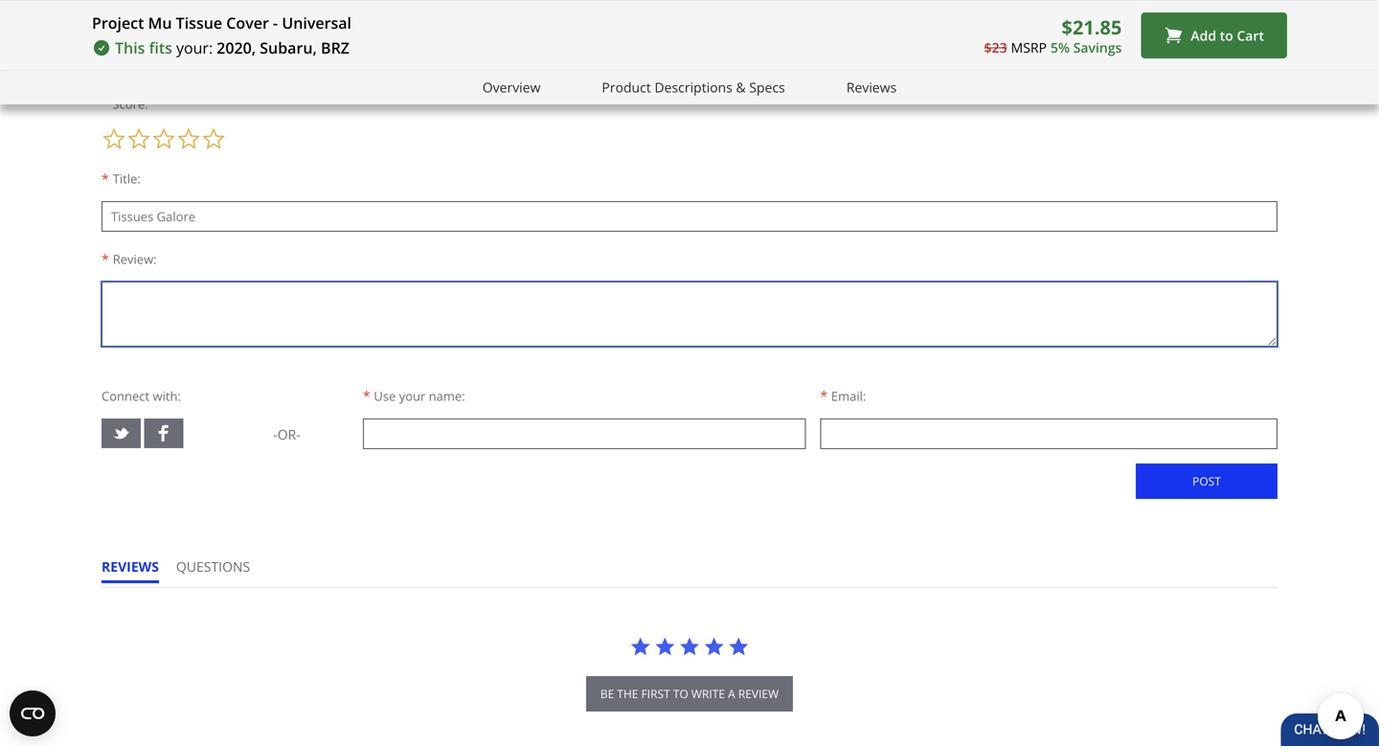 Task type: describe. For each thing, give the bounding box(es) containing it.
with:
[[153, 388, 181, 405]]

be the first to write a review button
[[586, 676, 794, 712]]

1 star image from the left
[[704, 636, 725, 657]]

the
[[617, 686, 639, 702]]

2 star image from the left
[[655, 636, 676, 657]]

email:
[[832, 388, 867, 405]]

* use your name:
[[363, 387, 465, 405]]

* for * email:
[[821, 387, 828, 405]]

* for * review:
[[102, 250, 109, 268]]

universal
[[282, 12, 352, 33]]

connect with:
[[102, 388, 181, 405]]

fits
[[149, 37, 172, 58]]

required
[[183, 55, 237, 73]]

questions
[[176, 558, 250, 576]]

$21.85 $23 msrp 5% savings
[[985, 14, 1123, 56]]

score 3 radio
[[151, 126, 176, 151]]

product descriptions & specs link
[[602, 77, 786, 98]]

write
[[102, 23, 144, 43]]

Use your name: field
[[363, 419, 806, 449]]

project mu tissue cover - universal
[[92, 12, 352, 33]]

review
[[739, 686, 779, 702]]

your
[[399, 388, 426, 405]]

reviews
[[847, 78, 897, 96]]

savings
[[1074, 38, 1123, 56]]

add to cart button
[[1142, 12, 1288, 58]]

mu
[[148, 12, 172, 33]]

-or-
[[273, 425, 301, 444]]

overview link
[[483, 77, 541, 98]]

Review: text field
[[102, 282, 1278, 347]]

name:
[[429, 388, 465, 405]]

this fits your: 2020, subaru, brz
[[115, 37, 350, 58]]

$23
[[985, 38, 1008, 56]]

score 2 radio
[[126, 126, 151, 151]]

descriptions
[[655, 78, 733, 96]]

a
[[147, 23, 156, 43]]

connect with facebook image
[[155, 424, 173, 443]]

5%
[[1051, 38, 1071, 56]]

score 5 radio
[[201, 126, 226, 151]]

be
[[601, 686, 614, 702]]

reviews
[[102, 558, 159, 576]]



Task type: vqa. For each thing, say whether or not it's contained in the screenshot.
name: on the bottom left of the page
yes



Task type: locate. For each thing, give the bounding box(es) containing it.
1 horizontal spatial to
[[1221, 26, 1234, 44]]

cart
[[1238, 26, 1265, 44]]

score:
[[112, 95, 148, 112]]

2 horizontal spatial star image
[[679, 636, 701, 657]]

0 vertical spatial a
[[172, 55, 180, 73]]

1 vertical spatial to
[[674, 686, 689, 702]]

a down review
[[172, 55, 180, 73]]

open widget image
[[10, 691, 56, 737]]

write
[[692, 686, 725, 702]]

reviews link
[[847, 77, 897, 98]]

* left email:
[[821, 387, 828, 405]]

review:
[[113, 250, 157, 268]]

0 vertical spatial to
[[1221, 26, 1234, 44]]

* left review:
[[102, 250, 109, 268]]

tab list
[[102, 558, 268, 587]]

1 horizontal spatial a
[[728, 686, 736, 702]]

a
[[172, 55, 180, 73], [728, 686, 736, 702]]

1 - from the top
[[273, 12, 278, 33]]

cover
[[226, 12, 269, 33]]

3 star image from the left
[[679, 636, 701, 657]]

* email:
[[821, 387, 867, 405]]

a inside write a review 'tab panel'
[[172, 55, 180, 73]]

indicates
[[112, 55, 169, 73]]

1 horizontal spatial star image
[[729, 636, 750, 657]]

0 horizontal spatial to
[[674, 686, 689, 702]]

use
[[374, 388, 396, 405]]

* for * use your name:
[[363, 387, 371, 405]]

* left this
[[102, 55, 109, 73]]

msrp
[[1012, 38, 1047, 56]]

None button
[[1137, 464, 1278, 499]]

$21.85
[[1062, 14, 1123, 40]]

connect
[[102, 388, 150, 405]]

* left title:
[[102, 169, 109, 188]]

1 vertical spatial a
[[728, 686, 736, 702]]

to right first
[[674, 686, 689, 702]]

star image up be the first to write a review
[[679, 636, 701, 657]]

add
[[1192, 26, 1217, 44]]

&
[[736, 78, 746, 96]]

star image up the
[[630, 636, 651, 657]]

tissue
[[176, 12, 222, 33]]

write a review
[[102, 23, 211, 43]]

none button inside write a review 'tab panel'
[[1137, 464, 1278, 499]]

* left score:
[[102, 94, 109, 112]]

your:
[[176, 37, 213, 58]]

specs
[[750, 78, 786, 96]]

score 4 radio
[[176, 126, 201, 151]]

0 vertical spatial -
[[273, 12, 278, 33]]

product descriptions & specs
[[602, 78, 786, 96]]

Title: field
[[102, 201, 1278, 232]]

subaru,
[[260, 37, 317, 58]]

to
[[1221, 26, 1234, 44], [674, 686, 689, 702]]

Email: field
[[821, 419, 1278, 449]]

1 vertical spatial -
[[273, 425, 278, 444]]

this
[[115, 37, 145, 58]]

2 star image from the left
[[729, 636, 750, 657]]

tab list containing reviews
[[102, 558, 268, 587]]

* indicates a required field
[[102, 55, 268, 73]]

star image
[[704, 636, 725, 657], [729, 636, 750, 657]]

-
[[273, 12, 278, 33], [273, 425, 278, 444]]

review
[[160, 23, 211, 43]]

0 horizontal spatial a
[[172, 55, 180, 73]]

* score:
[[102, 94, 148, 112]]

star image up first
[[655, 636, 676, 657]]

title:
[[113, 170, 141, 187]]

or-
[[278, 425, 301, 444]]

field
[[241, 55, 268, 73]]

a inside be the first to write a review button
[[728, 686, 736, 702]]

write a review tab panel
[[102, 0, 1278, 525]]

* review:
[[102, 250, 157, 268]]

2020,
[[217, 37, 256, 58]]

add to cart
[[1192, 26, 1265, 44]]

brz
[[321, 37, 350, 58]]

2 - from the top
[[273, 425, 278, 444]]

* for * title:
[[102, 169, 109, 188]]

star image up the write
[[704, 636, 725, 657]]

be the first to write a review
[[601, 686, 779, 702]]

* left use
[[363, 387, 371, 405]]

product
[[602, 78, 651, 96]]

project
[[92, 12, 144, 33]]

0 horizontal spatial star image
[[704, 636, 725, 657]]

* title:
[[102, 169, 141, 188]]

* for * indicates a required field
[[102, 55, 109, 73]]

score 1 radio
[[102, 126, 126, 151]]

0 horizontal spatial star image
[[630, 636, 651, 657]]

- inside write a review 'tab panel'
[[273, 425, 278, 444]]

overview
[[483, 78, 541, 96]]

*
[[102, 55, 109, 73], [102, 94, 109, 112], [102, 169, 109, 188], [102, 250, 109, 268], [363, 387, 371, 405], [821, 387, 828, 405]]

to right add
[[1221, 26, 1234, 44]]

connect with twitter image
[[112, 424, 130, 443]]

star image
[[630, 636, 651, 657], [655, 636, 676, 657], [679, 636, 701, 657]]

a right the write
[[728, 686, 736, 702]]

1 horizontal spatial star image
[[655, 636, 676, 657]]

1 star image from the left
[[630, 636, 651, 657]]

star image up review
[[729, 636, 750, 657]]

* for * score:
[[102, 94, 109, 112]]

first
[[642, 686, 671, 702]]



